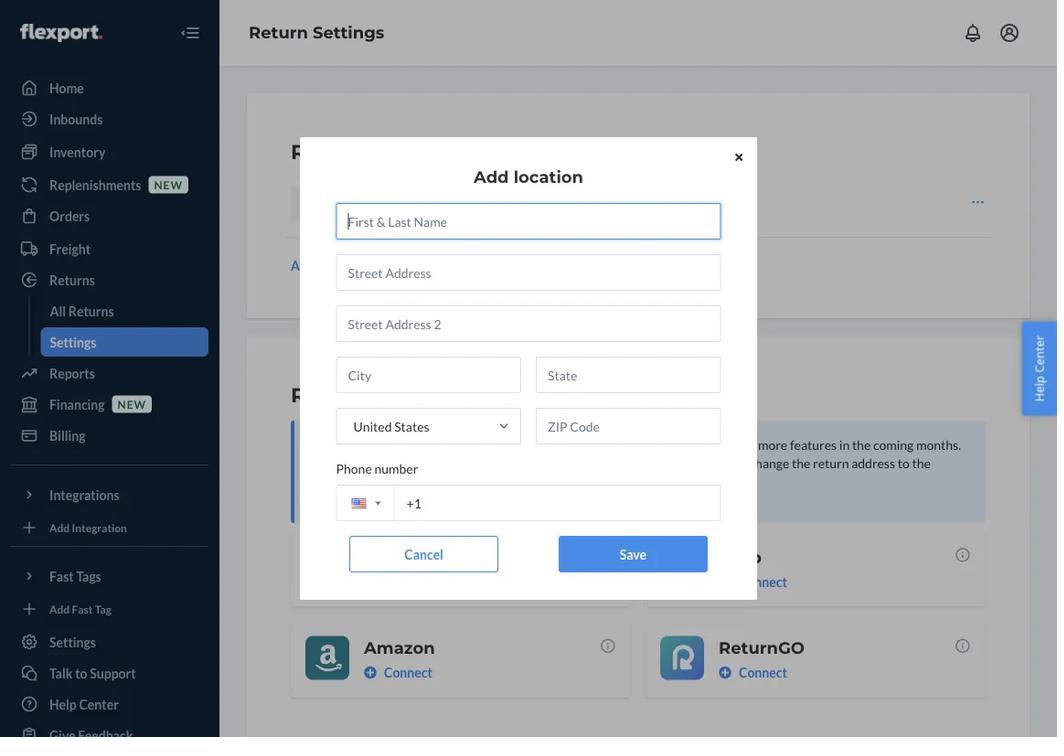 Task type: describe. For each thing, give the bounding box(es) containing it.
united
[[354, 419, 392, 434]]

united states: + 1 image
[[376, 502, 381, 505]]

phone
[[336, 461, 372, 476]]

First & Last Name text field
[[336, 203, 721, 240]]

help
[[1031, 376, 1048, 402]]

Street Address text field
[[336, 254, 721, 291]]

united states
[[354, 419, 430, 434]]

1 (702) 123-4567 telephone field
[[336, 485, 721, 521]]

states
[[394, 419, 430, 434]]

help center button
[[1022, 322, 1058, 416]]

ZIP Code text field
[[536, 408, 721, 445]]

cancel button
[[349, 536, 499, 573]]

save
[[620, 547, 647, 562]]

location
[[514, 167, 584, 187]]

add location dialog
[[300, 137, 758, 600]]



Task type: locate. For each thing, give the bounding box(es) containing it.
add
[[474, 167, 509, 187]]

City text field
[[336, 357, 521, 393]]

Street Address 2 text field
[[336, 306, 721, 342]]

add location
[[474, 167, 584, 187]]

center
[[1031, 335, 1048, 373]]

close image
[[735, 152, 743, 163]]

number
[[375, 461, 418, 476]]

cancel
[[405, 547, 444, 562]]

State text field
[[536, 357, 721, 393]]

save button
[[559, 536, 708, 573]]

help center
[[1031, 335, 1048, 402]]

phone number
[[336, 461, 418, 476]]



Task type: vqa. For each thing, say whether or not it's contained in the screenshot.
States
yes



